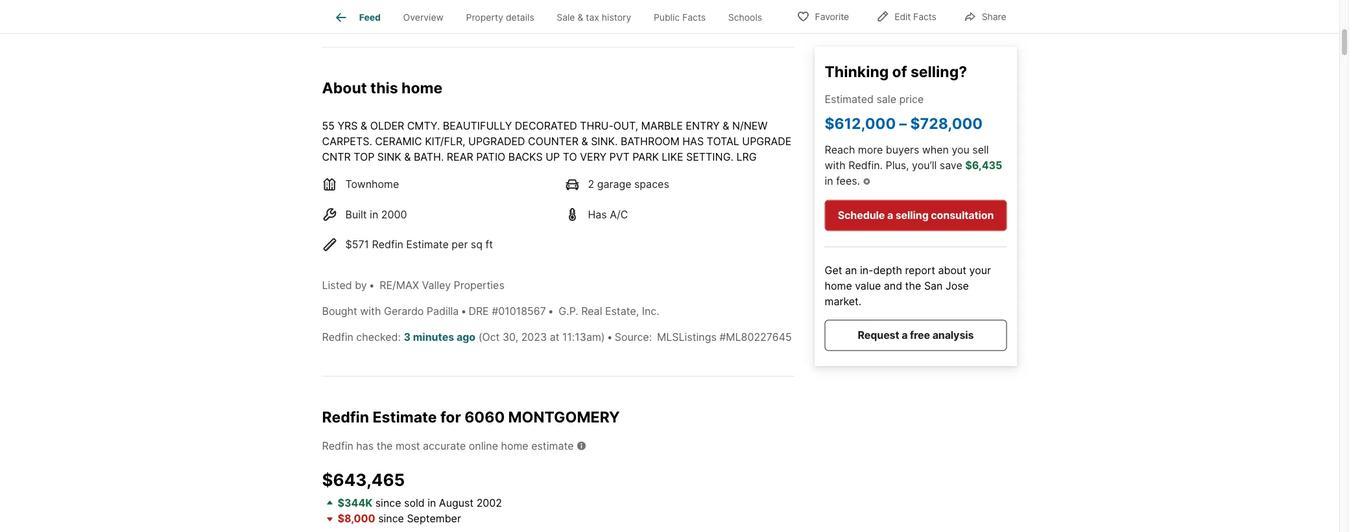 Task type: locate. For each thing, give the bounding box(es) containing it.
1 vertical spatial and
[[884, 280, 902, 292]]

and left nearby
[[440, 17, 458, 30]]

since for sold
[[375, 497, 401, 510]]

san jose market.
[[825, 280, 969, 308]]

1 vertical spatial since
[[378, 513, 404, 526]]

0 horizontal spatial montgomery
[[508, 408, 620, 427]]

about
[[938, 264, 967, 277]]

0 vertical spatial montgomery
[[669, 5, 746, 18]]

1 horizontal spatial 6060
[[639, 5, 667, 18]]

1 horizontal spatial and
[[884, 280, 902, 292]]

0 vertical spatial value
[[411, 17, 437, 30]]

1 horizontal spatial facts
[[913, 11, 937, 22]]

pvt
[[610, 151, 630, 164]]

0 horizontal spatial 6060
[[465, 408, 505, 427]]

0 horizontal spatial and
[[440, 17, 458, 30]]

sink.
[[591, 136, 618, 148]]

in inside $6,435 in fees.
[[825, 175, 833, 187]]

1 horizontal spatial with
[[825, 159, 846, 172]]

3
[[404, 331, 411, 344]]

value
[[411, 17, 437, 30], [855, 280, 881, 292]]

home right online
[[501, 440, 528, 453]]

real
[[581, 305, 602, 318]]

in left fees.
[[825, 175, 833, 187]]

since for september
[[378, 513, 404, 526]]

accurate
[[423, 440, 466, 453]]

since
[[375, 497, 401, 510], [378, 513, 404, 526]]

2023
[[521, 331, 547, 344]]

selling?
[[911, 62, 967, 80]]

up
[[546, 151, 560, 164]]

0 horizontal spatial #
[[492, 305, 498, 318]]

0 vertical spatial in
[[825, 175, 833, 187]]

sink
[[377, 151, 401, 164]]

$8,000
[[338, 513, 375, 526]]

facts inside public facts tab
[[682, 12, 706, 23]]

in up september
[[428, 497, 436, 510]]

1 horizontal spatial #
[[720, 331, 726, 344]]

1 vertical spatial in
[[370, 209, 378, 221]]

redfin up the has
[[322, 408, 369, 427]]

at
[[550, 331, 560, 344]]

in for 2000
[[370, 209, 378, 221]]

facts for public facts
[[682, 12, 706, 23]]

0 vertical spatial #
[[492, 305, 498, 318]]

01018567
[[498, 305, 546, 318]]

listed
[[322, 279, 352, 292]]

track this home's value and nearby sales activity
[[322, 17, 562, 30]]

sale & tax history
[[557, 12, 631, 23]]

feed link
[[333, 10, 381, 25]]

montgomery inside button
[[669, 5, 746, 18]]

•
[[369, 279, 375, 292], [461, 305, 467, 318], [548, 305, 554, 318], [607, 331, 613, 344]]

0 vertical spatial with
[[825, 159, 846, 172]]

2 vertical spatial in
[[428, 497, 436, 510]]

0 horizontal spatial value
[[411, 17, 437, 30]]

feed
[[359, 12, 381, 23]]

with down reach
[[825, 159, 846, 172]]

montgomery
[[669, 5, 746, 18], [508, 408, 620, 427]]

the down report
[[905, 280, 921, 292]]

schedule a selling consultation button
[[825, 200, 1007, 231]]

get an in-depth report about your home value and the
[[825, 264, 991, 292]]

a left selling
[[887, 209, 893, 222]]

report
[[905, 264, 935, 277]]

• left dre
[[461, 305, 467, 318]]

activity
[[526, 17, 562, 30]]

$643,465
[[322, 470, 405, 491]]

kit/flr,
[[425, 136, 466, 148]]

6060
[[639, 5, 667, 18], [465, 408, 505, 427]]

public facts tab
[[643, 2, 717, 33]]

2 horizontal spatial in
[[825, 175, 833, 187]]

listed by • re/max valley properties
[[322, 279, 505, 292]]

# right mlslistings
[[720, 331, 726, 344]]

analysis
[[933, 329, 974, 342]]

& left tax
[[578, 12, 583, 23]]

since right $8,000
[[378, 513, 404, 526]]

get
[[825, 264, 842, 277]]

since left sold
[[375, 497, 401, 510]]

has
[[356, 440, 374, 453]]

schedule a selling consultation
[[838, 209, 994, 222]]

1 vertical spatial value
[[855, 280, 881, 292]]

1 horizontal spatial in
[[428, 497, 436, 510]]

a left the free
[[902, 329, 908, 342]]

edit facts button
[[865, 3, 948, 30]]

in-
[[860, 264, 873, 277]]

1 vertical spatial the
[[377, 440, 393, 453]]

the inside get an in-depth report about your home value and the
[[905, 280, 921, 292]]

& up very in the top of the page
[[582, 136, 588, 148]]

this right the track
[[352, 17, 370, 30]]

value right home's
[[411, 17, 437, 30]]

you
[[952, 144, 970, 156]]

total
[[707, 136, 739, 148]]

tab list
[[322, 0, 784, 33]]

request a free analysis button
[[825, 320, 1007, 351]]

since september
[[375, 513, 461, 526]]

1 horizontal spatial montgomery
[[669, 5, 746, 18]]

3 minutes ago link
[[404, 331, 476, 344], [404, 331, 476, 344]]

upgraded
[[468, 136, 525, 148]]

1 vertical spatial estimate
[[373, 408, 437, 427]]

your
[[970, 264, 991, 277]]

redfin left the has
[[322, 440, 353, 453]]

• left g.p.
[[548, 305, 554, 318]]

0 vertical spatial a
[[887, 209, 893, 222]]

0 vertical spatial this
[[352, 17, 370, 30]]

overview
[[403, 12, 444, 23]]

0 horizontal spatial in
[[370, 209, 378, 221]]

1 vertical spatial with
[[360, 305, 381, 318]]

townhome
[[345, 178, 399, 191]]

own
[[615, 5, 637, 18]]

home up market.
[[825, 280, 852, 292]]

redfin down bought
[[322, 331, 353, 344]]

0 vertical spatial since
[[375, 497, 401, 510]]

#
[[492, 305, 498, 318], [720, 331, 726, 344]]

price
[[899, 93, 924, 105]]

home up 'cmty.'
[[402, 79, 443, 97]]

1 vertical spatial a
[[902, 329, 908, 342]]

has
[[683, 136, 704, 148]]

fees.
[[836, 175, 860, 187]]

facts right edit
[[913, 11, 937, 22]]

0 horizontal spatial facts
[[682, 12, 706, 23]]

1 vertical spatial this
[[370, 79, 398, 97]]

6060 right own
[[639, 5, 667, 18]]

1 vertical spatial montgomery
[[508, 408, 620, 427]]

estimate up most
[[373, 408, 437, 427]]

redfin for has
[[322, 440, 353, 453]]

0 vertical spatial estimate
[[406, 239, 449, 251]]

# right dre
[[492, 305, 498, 318]]

1 horizontal spatial a
[[902, 329, 908, 342]]

a
[[887, 209, 893, 222], [902, 329, 908, 342]]

1 horizontal spatial value
[[855, 280, 881, 292]]

facts
[[913, 11, 937, 22], [682, 12, 706, 23]]

0 horizontal spatial home
[[402, 79, 443, 97]]

and down depth
[[884, 280, 902, 292]]

$571 redfin estimate per sq ft
[[345, 239, 493, 251]]

0 horizontal spatial a
[[887, 209, 893, 222]]

facts right public
[[682, 12, 706, 23]]

yrs
[[338, 120, 358, 133]]

in
[[825, 175, 833, 187], [370, 209, 378, 221], [428, 497, 436, 510]]

has a/c
[[588, 209, 628, 221]]

0 vertical spatial the
[[905, 280, 921, 292]]

ft
[[486, 239, 493, 251]]

in right built
[[370, 209, 378, 221]]

nearby
[[461, 17, 495, 30]]

$728,000
[[910, 114, 983, 132]]

0 vertical spatial 6060
[[639, 5, 667, 18]]

1 horizontal spatial home
[[501, 440, 528, 453]]

i own 6060 montgomery
[[610, 5, 746, 18]]

0 horizontal spatial with
[[360, 305, 381, 318]]

$612,000
[[825, 114, 896, 132]]

6060 up online
[[465, 408, 505, 427]]

reach more buyers when you sell with redfin. plus, you'll save
[[825, 144, 989, 172]]

& inside tab
[[578, 12, 583, 23]]

0 horizontal spatial the
[[377, 440, 393, 453]]

$6,435
[[965, 159, 1003, 172]]

with up checked: on the left of the page
[[360, 305, 381, 318]]

$571
[[345, 239, 369, 251]]

park
[[633, 151, 659, 164]]

dre
[[469, 305, 489, 318]]

facts inside edit facts button
[[913, 11, 937, 22]]

1 vertical spatial home
[[825, 280, 852, 292]]

estimate left per
[[406, 239, 449, 251]]

and inside get an in-depth report about your home value and the
[[884, 280, 902, 292]]

redfin for estimate
[[322, 408, 369, 427]]

1 horizontal spatial the
[[905, 280, 921, 292]]

minutes
[[413, 331, 454, 344]]

this up older at the top of page
[[370, 79, 398, 97]]

2 horizontal spatial home
[[825, 280, 852, 292]]

value down in-
[[855, 280, 881, 292]]

lrg
[[737, 151, 757, 164]]

the right the has
[[377, 440, 393, 453]]

upgrade
[[742, 136, 792, 148]]

bath.
[[414, 151, 444, 164]]

depth
[[873, 264, 902, 277]]

0 vertical spatial home
[[402, 79, 443, 97]]

1 vertical spatial #
[[720, 331, 726, 344]]

about this home
[[322, 79, 443, 97]]



Task type: describe. For each thing, give the bounding box(es) containing it.
thinking of selling?
[[825, 62, 967, 80]]

$6,435 in fees.
[[825, 159, 1003, 187]]

property details tab
[[455, 2, 546, 33]]

inc.
[[642, 305, 660, 318]]

• right by at the bottom left of the page
[[369, 279, 375, 292]]

a for schedule
[[887, 209, 893, 222]]

top
[[354, 151, 375, 164]]

0 vertical spatial and
[[440, 17, 458, 30]]

padilla
[[427, 305, 459, 318]]

about
[[322, 79, 367, 97]]

a for request
[[902, 329, 908, 342]]

this for track
[[352, 17, 370, 30]]

2000
[[381, 209, 407, 221]]

6060 inside button
[[639, 5, 667, 18]]

schools tab
[[717, 2, 773, 33]]

facts for edit facts
[[913, 11, 937, 22]]

details
[[506, 12, 534, 23]]

55
[[322, 120, 335, 133]]

tab list containing feed
[[322, 0, 784, 33]]

source:
[[615, 331, 652, 344]]

to
[[563, 151, 577, 164]]

redfin.
[[849, 159, 883, 172]]

estimated
[[825, 93, 874, 105]]

redfin has the most accurate online home estimate
[[322, 440, 574, 453]]

$344k
[[338, 497, 373, 510]]

2 vertical spatial home
[[501, 440, 528, 453]]

has
[[588, 209, 607, 221]]

thinking
[[825, 62, 889, 80]]

jose
[[946, 280, 969, 292]]

like
[[662, 151, 683, 164]]

estimate
[[531, 440, 574, 453]]

marble
[[641, 120, 683, 133]]

backs
[[508, 151, 543, 164]]

1 vertical spatial 6060
[[465, 408, 505, 427]]

by
[[355, 279, 367, 292]]

sq
[[471, 239, 483, 251]]

when
[[922, 144, 949, 156]]

september
[[407, 513, 461, 526]]

2 garage spaces
[[588, 178, 669, 191]]

request a free analysis
[[858, 329, 974, 342]]

home inside get an in-depth report about your home value and the
[[825, 280, 852, 292]]

patio
[[476, 151, 506, 164]]

& down 'ceramic' at left
[[404, 151, 411, 164]]

history
[[602, 12, 631, 23]]

home's
[[373, 17, 408, 30]]

gerardo
[[384, 305, 424, 318]]

value inside get an in-depth report about your home value and the
[[855, 280, 881, 292]]

30,
[[503, 331, 518, 344]]

in for fees.
[[825, 175, 833, 187]]

reach
[[825, 144, 855, 156]]

since sold in august 2002
[[373, 497, 502, 510]]

you'll
[[912, 159, 937, 172]]

redfin for checked:
[[322, 331, 353, 344]]

built
[[345, 209, 367, 221]]

–
[[899, 114, 907, 132]]

i own 6060 montgomery button
[[589, 0, 768, 27]]

ago
[[457, 331, 476, 344]]

cntr
[[322, 151, 351, 164]]

2002
[[477, 497, 502, 510]]

this for about
[[370, 79, 398, 97]]

decorated
[[515, 120, 577, 133]]

request
[[858, 329, 900, 342]]

$612,000 – $728,000
[[825, 114, 983, 132]]

redfin checked: 3 minutes ago (oct 30, 2023 at 11:13am) • source: mlslistings # ml80227645
[[322, 331, 792, 344]]

with inside the reach more buyers when you sell with redfin. plus, you'll save
[[825, 159, 846, 172]]

very
[[580, 151, 607, 164]]

sale
[[557, 12, 575, 23]]

schools
[[728, 12, 762, 23]]

& up total
[[723, 120, 729, 133]]

free
[[910, 329, 930, 342]]

tax
[[586, 12, 599, 23]]

bought with gerardo padilla • dre # 01018567 • g.p. real estate, inc.
[[322, 305, 660, 318]]

redfin right the $571
[[372, 239, 403, 251]]

online
[[469, 440, 498, 453]]

most
[[396, 440, 420, 453]]

sale & tax history tab
[[546, 2, 643, 33]]

• left source:
[[607, 331, 613, 344]]

cmty.
[[407, 120, 440, 133]]

11:13am)
[[562, 331, 605, 344]]

sale
[[877, 93, 896, 105]]

share
[[982, 11, 1006, 22]]

mlslistings
[[657, 331, 717, 344]]

favorite button
[[786, 3, 860, 30]]

older
[[370, 120, 404, 133]]

redfin estimate for 6060 montgomery
[[322, 408, 620, 427]]

edit
[[895, 11, 911, 22]]

plus,
[[886, 159, 909, 172]]

& right the yrs
[[361, 120, 367, 133]]

bathroom
[[621, 136, 680, 148]]

i
[[610, 5, 613, 18]]

entry
[[686, 120, 720, 133]]

edit facts
[[895, 11, 937, 22]]

of
[[892, 62, 907, 80]]

track
[[322, 17, 349, 30]]

55 yrs  &  older cmty. beautifully decorated thru-out, marble entry  &  n/new carpets. ceramic kit/flr, upgraded counter  &  sink. bathroom has total upgrade cntr top sink  &  bath. rear patio backs up to very pvt  park like setting. lrg
[[322, 120, 792, 164]]

thru-
[[580, 120, 614, 133]]

sales
[[498, 17, 523, 30]]

built in 2000
[[345, 209, 407, 221]]

overview tab
[[392, 2, 455, 33]]

public
[[654, 12, 680, 23]]

public facts
[[654, 12, 706, 23]]

property
[[466, 12, 503, 23]]



Task type: vqa. For each thing, say whether or not it's contained in the screenshot.
the left 'On'
no



